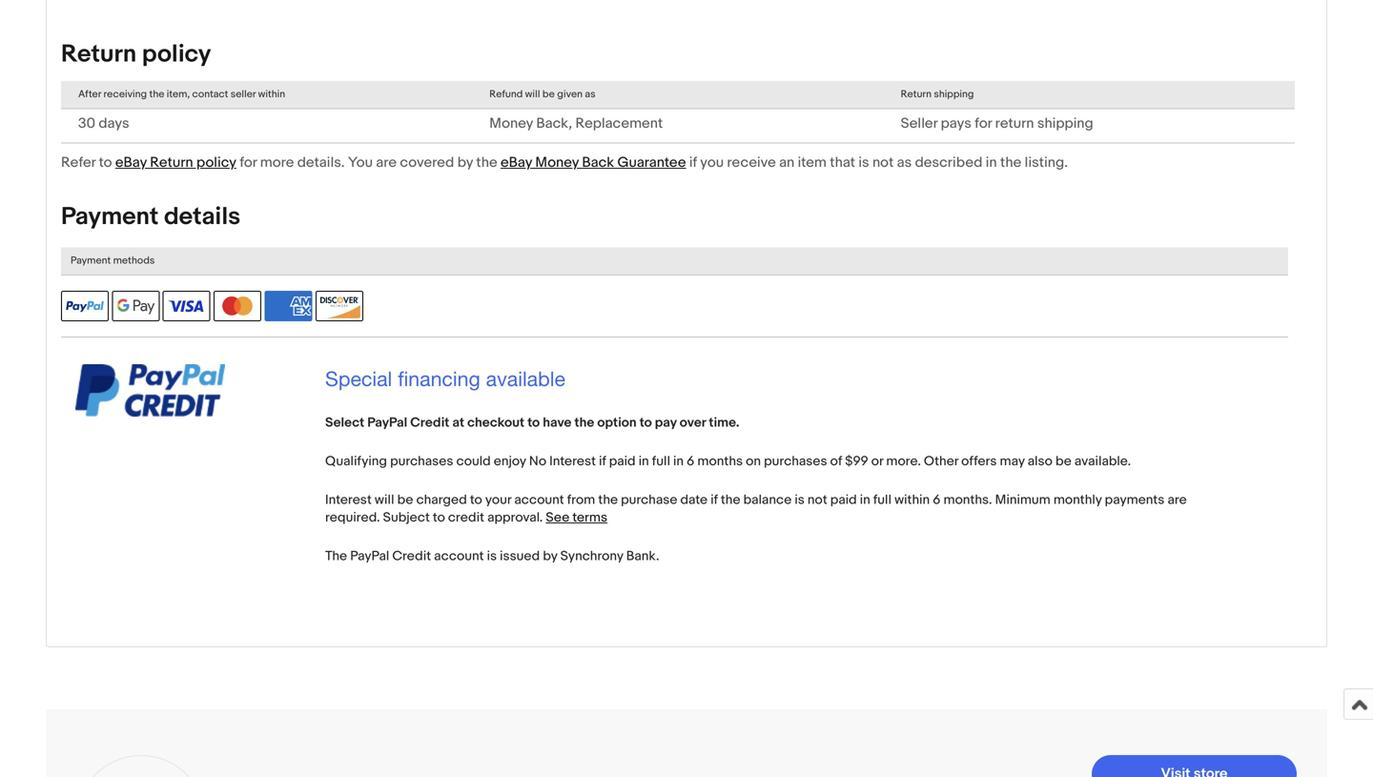 Task type: locate. For each thing, give the bounding box(es) containing it.
6
[[687, 454, 695, 470], [933, 492, 941, 508]]

see terms link
[[546, 510, 608, 526]]

full
[[652, 454, 671, 470], [874, 492, 892, 508]]

1 horizontal spatial 6
[[933, 492, 941, 508]]

be
[[543, 88, 555, 101], [1056, 454, 1072, 470], [398, 492, 414, 508]]

be left given
[[543, 88, 555, 101]]

paypal for select
[[368, 415, 408, 431]]

not right 'balance'
[[808, 492, 828, 508]]

1 horizontal spatial will
[[525, 88, 540, 101]]

offers
[[962, 454, 997, 470]]

in
[[986, 154, 998, 171], [639, 454, 649, 470], [674, 454, 684, 470], [860, 492, 871, 508]]

will right refund
[[525, 88, 540, 101]]

policy up 'details'
[[197, 154, 237, 171]]

1 horizontal spatial return
[[150, 154, 193, 171]]

0 horizontal spatial account
[[434, 549, 484, 565]]

purchases left of
[[764, 454, 828, 470]]

2 vertical spatial if
[[711, 492, 718, 508]]

return
[[61, 40, 137, 69], [901, 88, 932, 101], [150, 154, 193, 171]]

1 horizontal spatial money
[[536, 154, 579, 171]]

2 horizontal spatial is
[[859, 154, 870, 171]]

the left listing.
[[1001, 154, 1022, 171]]

could
[[457, 454, 491, 470]]

2 horizontal spatial if
[[711, 492, 718, 508]]

1 vertical spatial are
[[1168, 492, 1187, 508]]

0 vertical spatial account
[[515, 492, 564, 508]]

paypal right select
[[368, 415, 408, 431]]

monthly
[[1054, 492, 1102, 508]]

return up seller
[[901, 88, 932, 101]]

after
[[78, 88, 101, 101]]

months.
[[944, 492, 993, 508]]

paid down option
[[609, 454, 636, 470]]

1 vertical spatial credit
[[392, 549, 431, 565]]

to left have
[[528, 415, 540, 431]]

1 horizontal spatial for
[[975, 115, 993, 132]]

ebay money back guarantee link
[[501, 154, 686, 171]]

be right also
[[1056, 454, 1072, 470]]

the up the terms
[[599, 492, 618, 508]]

1 horizontal spatial ebay
[[501, 154, 532, 171]]

if inside interest will be charged to your account from the purchase date if the balance is not paid in full within 6 months. minimum monthly payments are required. subject to credit approval.
[[711, 492, 718, 508]]

1 vertical spatial policy
[[197, 154, 237, 171]]

to up credit
[[470, 492, 483, 508]]

0 vertical spatial policy
[[142, 40, 211, 69]]

available
[[486, 367, 566, 390]]

policy
[[142, 40, 211, 69], [197, 154, 237, 171]]

0 horizontal spatial are
[[376, 154, 397, 171]]

0 horizontal spatial purchases
[[390, 454, 454, 470]]

within down more.
[[895, 492, 930, 508]]

6 left months
[[687, 454, 695, 470]]

full down or
[[874, 492, 892, 508]]

1 horizontal spatial not
[[873, 154, 894, 171]]

discover image
[[316, 291, 363, 321]]

0 vertical spatial is
[[859, 154, 870, 171]]

0 vertical spatial interest
[[550, 454, 596, 470]]

1 horizontal spatial be
[[543, 88, 555, 101]]

0 vertical spatial shipping
[[934, 88, 975, 101]]

1 horizontal spatial within
[[895, 492, 930, 508]]

at
[[453, 415, 465, 431]]

0 horizontal spatial ebay
[[115, 154, 147, 171]]

30
[[78, 115, 95, 132]]

if down option
[[599, 454, 606, 470]]

0 vertical spatial not
[[873, 154, 894, 171]]

other
[[924, 454, 959, 470]]

1 vertical spatial return
[[901, 88, 932, 101]]

1 horizontal spatial if
[[690, 154, 697, 171]]

more
[[260, 154, 294, 171]]

1 vertical spatial will
[[375, 492, 395, 508]]

purchase
[[621, 492, 678, 508]]

1 vertical spatial 6
[[933, 492, 941, 508]]

0 vertical spatial will
[[525, 88, 540, 101]]

1 vertical spatial money
[[536, 154, 579, 171]]

account
[[515, 492, 564, 508], [434, 549, 484, 565]]

1 vertical spatial shipping
[[1038, 115, 1094, 132]]

within inside interest will be charged to your account from the purchase date if the balance is not paid in full within 6 months. minimum monthly payments are required. subject to credit approval.
[[895, 492, 930, 508]]

0 vertical spatial payment
[[61, 202, 159, 232]]

account up 'see'
[[515, 492, 564, 508]]

ebay
[[115, 154, 147, 171], [501, 154, 532, 171]]

is right 'balance'
[[795, 492, 805, 508]]

to
[[99, 154, 112, 171], [528, 415, 540, 431], [640, 415, 652, 431], [470, 492, 483, 508], [433, 510, 445, 526]]

receiving
[[103, 88, 147, 101]]

1 vertical spatial if
[[599, 454, 606, 470]]

money down refund
[[490, 115, 533, 132]]

1 vertical spatial is
[[795, 492, 805, 508]]

0 horizontal spatial 6
[[687, 454, 695, 470]]

0 horizontal spatial not
[[808, 492, 828, 508]]

1 vertical spatial full
[[874, 492, 892, 508]]

the right date
[[721, 492, 741, 508]]

is left issued
[[487, 549, 497, 565]]

1 vertical spatial be
[[1056, 454, 1072, 470]]

0 vertical spatial money
[[490, 115, 533, 132]]

0 horizontal spatial within
[[258, 88, 285, 101]]

american express image
[[265, 291, 312, 321]]

return up payment details
[[150, 154, 193, 171]]

0 vertical spatial paypal
[[368, 415, 408, 431]]

enjoy
[[494, 454, 526, 470]]

0 vertical spatial paid
[[609, 454, 636, 470]]

interest right no
[[550, 454, 596, 470]]

0 vertical spatial credit
[[411, 415, 450, 431]]

full inside interest will be charged to your account from the purchase date if the balance is not paid in full within 6 months. minimum monthly payments are required. subject to credit approval.
[[874, 492, 892, 508]]

within
[[258, 88, 285, 101], [895, 492, 930, 508]]

1 horizontal spatial purchases
[[764, 454, 828, 470]]

refund will be given as
[[490, 88, 596, 101]]

ebay down refund
[[501, 154, 532, 171]]

1 vertical spatial account
[[434, 549, 484, 565]]

if right date
[[711, 492, 718, 508]]

within right seller
[[258, 88, 285, 101]]

is right that
[[859, 154, 870, 171]]

paid down of
[[831, 492, 857, 508]]

master card image
[[214, 291, 262, 321]]

shipping up "pays"
[[934, 88, 975, 101]]

account inside interest will be charged to your account from the purchase date if the balance is not paid in full within 6 months. minimum monthly payments are required. subject to credit approval.
[[515, 492, 564, 508]]

1 horizontal spatial are
[[1168, 492, 1187, 508]]

are right you
[[376, 154, 397, 171]]

interest up required. at bottom left
[[325, 492, 372, 508]]

item
[[798, 154, 827, 171]]

the
[[149, 88, 164, 101], [476, 154, 498, 171], [1001, 154, 1022, 171], [575, 415, 595, 431], [599, 492, 618, 508], [721, 492, 741, 508]]

2 vertical spatial is
[[487, 549, 497, 565]]

back,
[[537, 115, 573, 132]]

1 vertical spatial paypal
[[350, 549, 389, 565]]

0 horizontal spatial be
[[398, 492, 414, 508]]

money
[[490, 115, 533, 132], [536, 154, 579, 171]]

money down 'back,'
[[536, 154, 579, 171]]

0 horizontal spatial will
[[375, 492, 395, 508]]

are right payments
[[1168, 492, 1187, 508]]

1 vertical spatial payment
[[71, 255, 111, 267]]

1 horizontal spatial paid
[[831, 492, 857, 508]]

are inside interest will be charged to your account from the purchase date if the balance is not paid in full within 6 months. minimum monthly payments are required. subject to credit approval.
[[1168, 492, 1187, 508]]

in down $99
[[860, 492, 871, 508]]

policy up item, at the top of page
[[142, 40, 211, 69]]

0 vertical spatial by
[[458, 154, 473, 171]]

not right that
[[873, 154, 894, 171]]

0 vertical spatial as
[[585, 88, 596, 101]]

return up after at the top of the page
[[61, 40, 137, 69]]

return policy
[[61, 40, 211, 69]]

are
[[376, 154, 397, 171], [1168, 492, 1187, 508]]

to left the pay
[[640, 415, 652, 431]]

given
[[557, 88, 583, 101]]

2 horizontal spatial be
[[1056, 454, 1072, 470]]

2 horizontal spatial return
[[901, 88, 932, 101]]

the right covered
[[476, 154, 498, 171]]

credit
[[448, 510, 485, 526]]

select
[[325, 415, 365, 431]]

account down credit
[[434, 549, 484, 565]]

select paypal credit at checkout to have the option to pay over time.
[[325, 415, 740, 431]]

0 horizontal spatial by
[[458, 154, 473, 171]]

return for return policy
[[61, 40, 137, 69]]

1 vertical spatial interest
[[325, 492, 372, 508]]

1 horizontal spatial by
[[543, 549, 558, 565]]

1 horizontal spatial is
[[795, 492, 805, 508]]

refer
[[61, 154, 96, 171]]

listing.
[[1025, 154, 1069, 171]]

0 vertical spatial within
[[258, 88, 285, 101]]

0 horizontal spatial if
[[599, 454, 606, 470]]

no
[[529, 454, 547, 470]]

is
[[859, 154, 870, 171], [795, 492, 805, 508], [487, 549, 497, 565]]

6 left months.
[[933, 492, 941, 508]]

0 vertical spatial full
[[652, 454, 671, 470]]

be up subject on the left of the page
[[398, 492, 414, 508]]

by
[[458, 154, 473, 171], [543, 549, 558, 565]]

months
[[698, 454, 743, 470]]

as right given
[[585, 88, 596, 101]]

terms
[[573, 510, 608, 526]]

ebay down days
[[115, 154, 147, 171]]

item,
[[167, 88, 190, 101]]

by right covered
[[458, 154, 473, 171]]

as down seller
[[897, 154, 912, 171]]

1 vertical spatial paid
[[831, 492, 857, 508]]

credit left at
[[411, 415, 450, 431]]

after receiving the item, contact seller within
[[78, 88, 285, 101]]

the left item, at the top of page
[[149, 88, 164, 101]]

0 vertical spatial are
[[376, 154, 397, 171]]

1 horizontal spatial interest
[[550, 454, 596, 470]]

0 horizontal spatial return
[[61, 40, 137, 69]]

paypal right "the"
[[350, 549, 389, 565]]

full down the pay
[[652, 454, 671, 470]]

0 vertical spatial be
[[543, 88, 555, 101]]

1 horizontal spatial account
[[515, 492, 564, 508]]

be for interest will be charged to your account from the purchase date if the balance is not paid in full within 6 months. minimum monthly payments are required. subject to credit approval.
[[398, 492, 414, 508]]

as
[[585, 88, 596, 101], [897, 154, 912, 171]]

1 vertical spatial not
[[808, 492, 828, 508]]

1 vertical spatial for
[[240, 154, 257, 171]]

0 vertical spatial return
[[61, 40, 137, 69]]

for right "pays"
[[975, 115, 993, 132]]

will
[[525, 88, 540, 101], [375, 492, 395, 508]]

not
[[873, 154, 894, 171], [808, 492, 828, 508]]

from
[[567, 492, 596, 508]]

payment for payment details
[[61, 202, 159, 232]]

1 horizontal spatial as
[[897, 154, 912, 171]]

for
[[975, 115, 993, 132], [240, 154, 257, 171]]

0 vertical spatial if
[[690, 154, 697, 171]]

1 horizontal spatial full
[[874, 492, 892, 508]]

by right issued
[[543, 549, 558, 565]]

1 horizontal spatial shipping
[[1038, 115, 1094, 132]]

if left you
[[690, 154, 697, 171]]

you
[[348, 154, 373, 171]]

0 horizontal spatial paid
[[609, 454, 636, 470]]

2 vertical spatial be
[[398, 492, 414, 508]]

paid
[[609, 454, 636, 470], [831, 492, 857, 508]]

0 horizontal spatial interest
[[325, 492, 372, 508]]

credit
[[411, 415, 450, 431], [392, 549, 431, 565]]

1 vertical spatial within
[[895, 492, 930, 508]]

paypal image
[[61, 291, 109, 321]]

shipping
[[934, 88, 975, 101], [1038, 115, 1094, 132]]

6 inside interest will be charged to your account from the purchase date if the balance is not paid in full within 6 months. minimum monthly payments are required. subject to credit approval.
[[933, 492, 941, 508]]

will up subject on the left of the page
[[375, 492, 395, 508]]

for left more
[[240, 154, 257, 171]]

payment up 'payment methods' at the top
[[61, 202, 159, 232]]

credit down subject on the left of the page
[[392, 549, 431, 565]]

visa image
[[163, 291, 211, 321]]

shipping up listing.
[[1038, 115, 1094, 132]]

$99
[[846, 454, 869, 470]]

minimum
[[996, 492, 1051, 508]]

the paypal credit account is issued by synchrony bank.
[[325, 549, 660, 565]]

0 vertical spatial 6
[[687, 454, 695, 470]]

will inside interest will be charged to your account from the purchase date if the balance is not paid in full within 6 months. minimum monthly payments are required. subject to credit approval.
[[375, 492, 395, 508]]

an
[[780, 154, 795, 171]]

payment left methods
[[71, 255, 111, 267]]

purchases up charged
[[390, 454, 454, 470]]

be inside interest will be charged to your account from the purchase date if the balance is not paid in full within 6 months. minimum monthly payments are required. subject to credit approval.
[[398, 492, 414, 508]]



Task type: describe. For each thing, give the bounding box(es) containing it.
seller pays for return shipping
[[901, 115, 1094, 132]]

described
[[916, 154, 983, 171]]

will for interest
[[375, 492, 395, 508]]

0 vertical spatial for
[[975, 115, 993, 132]]

receive
[[727, 154, 776, 171]]

qualifying
[[325, 454, 387, 470]]

back
[[582, 154, 615, 171]]

days
[[99, 115, 129, 132]]

qualifying purchases could enjoy no interest if paid in full in 6 months on purchases of $99 or more. other offers may also be available.
[[325, 454, 1132, 470]]

financing
[[398, 367, 481, 390]]

refund
[[490, 88, 523, 101]]

methods
[[113, 255, 155, 267]]

checkout
[[468, 415, 525, 431]]

0 horizontal spatial full
[[652, 454, 671, 470]]

paypal for the
[[350, 549, 389, 565]]

issued
[[500, 549, 540, 565]]

see terms
[[546, 510, 608, 526]]

have
[[543, 415, 572, 431]]

30 days
[[78, 115, 129, 132]]

be for refund will be given as
[[543, 88, 555, 101]]

details
[[164, 202, 241, 232]]

guarantee
[[618, 154, 686, 171]]

more.
[[887, 454, 921, 470]]

required.
[[325, 510, 380, 526]]

google pay image
[[112, 291, 160, 321]]

option
[[598, 415, 637, 431]]

you
[[701, 154, 724, 171]]

in down seller pays for return shipping
[[986, 154, 998, 171]]

interest inside interest will be charged to your account from the purchase date if the balance is not paid in full within 6 months. minimum monthly payments are required. subject to credit approval.
[[325, 492, 372, 508]]

not inside interest will be charged to your account from the purchase date if the balance is not paid in full within 6 months. minimum monthly payments are required. subject to credit approval.
[[808, 492, 828, 508]]

2 ebay from the left
[[501, 154, 532, 171]]

money back, replacement
[[490, 115, 663, 132]]

also
[[1028, 454, 1053, 470]]

in down the pay
[[674, 454, 684, 470]]

on
[[746, 454, 761, 470]]

synchrony
[[561, 549, 624, 565]]

special financing available
[[325, 367, 566, 390]]

see
[[546, 510, 570, 526]]

2 purchases from the left
[[764, 454, 828, 470]]

seller
[[901, 115, 938, 132]]

payment for payment methods
[[71, 255, 111, 267]]

covered
[[400, 154, 454, 171]]

payments
[[1105, 492, 1165, 508]]

seller
[[231, 88, 256, 101]]

pay
[[655, 415, 677, 431]]

in inside interest will be charged to your account from the purchase date if the balance is not paid in full within 6 months. minimum monthly payments are required. subject to credit approval.
[[860, 492, 871, 508]]

will for refund
[[525, 88, 540, 101]]

of
[[831, 454, 843, 470]]

payment methods
[[71, 255, 155, 267]]

to down charged
[[433, 510, 445, 526]]

paid inside interest will be charged to your account from the purchase date if the balance is not paid in full within 6 months. minimum monthly payments are required. subject to credit approval.
[[831, 492, 857, 508]]

charged
[[417, 492, 467, 508]]

credit for at
[[411, 415, 450, 431]]

1 vertical spatial as
[[897, 154, 912, 171]]

the right have
[[575, 415, 595, 431]]

date
[[681, 492, 708, 508]]

return shipping
[[901, 88, 975, 101]]

approval.
[[488, 510, 543, 526]]

0 horizontal spatial money
[[490, 115, 533, 132]]

credit for account
[[392, 549, 431, 565]]

2 vertical spatial return
[[150, 154, 193, 171]]

refer to ebay return policy for more details. you are covered by the ebay money back guarantee if you receive an item that is not as described in the listing.
[[61, 154, 1069, 171]]

special
[[325, 367, 392, 390]]

0 horizontal spatial as
[[585, 88, 596, 101]]

that
[[830, 154, 856, 171]]

the
[[325, 549, 347, 565]]

return for return shipping
[[901, 88, 932, 101]]

may
[[1000, 454, 1025, 470]]

pays
[[941, 115, 972, 132]]

is inside interest will be charged to your account from the purchase date if the balance is not paid in full within 6 months. minimum monthly payments are required. subject to credit approval.
[[795, 492, 805, 508]]

ebay return policy link
[[115, 154, 237, 171]]

0 horizontal spatial for
[[240, 154, 257, 171]]

return
[[996, 115, 1035, 132]]

to right refer
[[99, 154, 112, 171]]

1 vertical spatial by
[[543, 549, 558, 565]]

1 purchases from the left
[[390, 454, 454, 470]]

1 ebay from the left
[[115, 154, 147, 171]]

available.
[[1075, 454, 1132, 470]]

interest will be charged to your account from the purchase date if the balance is not paid in full within 6 months. minimum monthly payments are required. subject to credit approval.
[[325, 492, 1187, 526]]

in up purchase on the left bottom
[[639, 454, 649, 470]]

balance
[[744, 492, 792, 508]]

subject
[[383, 510, 430, 526]]

your
[[486, 492, 512, 508]]

contact
[[192, 88, 228, 101]]

bank.
[[627, 549, 660, 565]]

0 horizontal spatial shipping
[[934, 88, 975, 101]]

payment details
[[61, 202, 241, 232]]

details.
[[297, 154, 345, 171]]

or
[[872, 454, 884, 470]]

0 horizontal spatial is
[[487, 549, 497, 565]]

over
[[680, 415, 706, 431]]

time.
[[709, 415, 740, 431]]

replacement
[[576, 115, 663, 132]]



Task type: vqa. For each thing, say whether or not it's contained in the screenshot.
5
no



